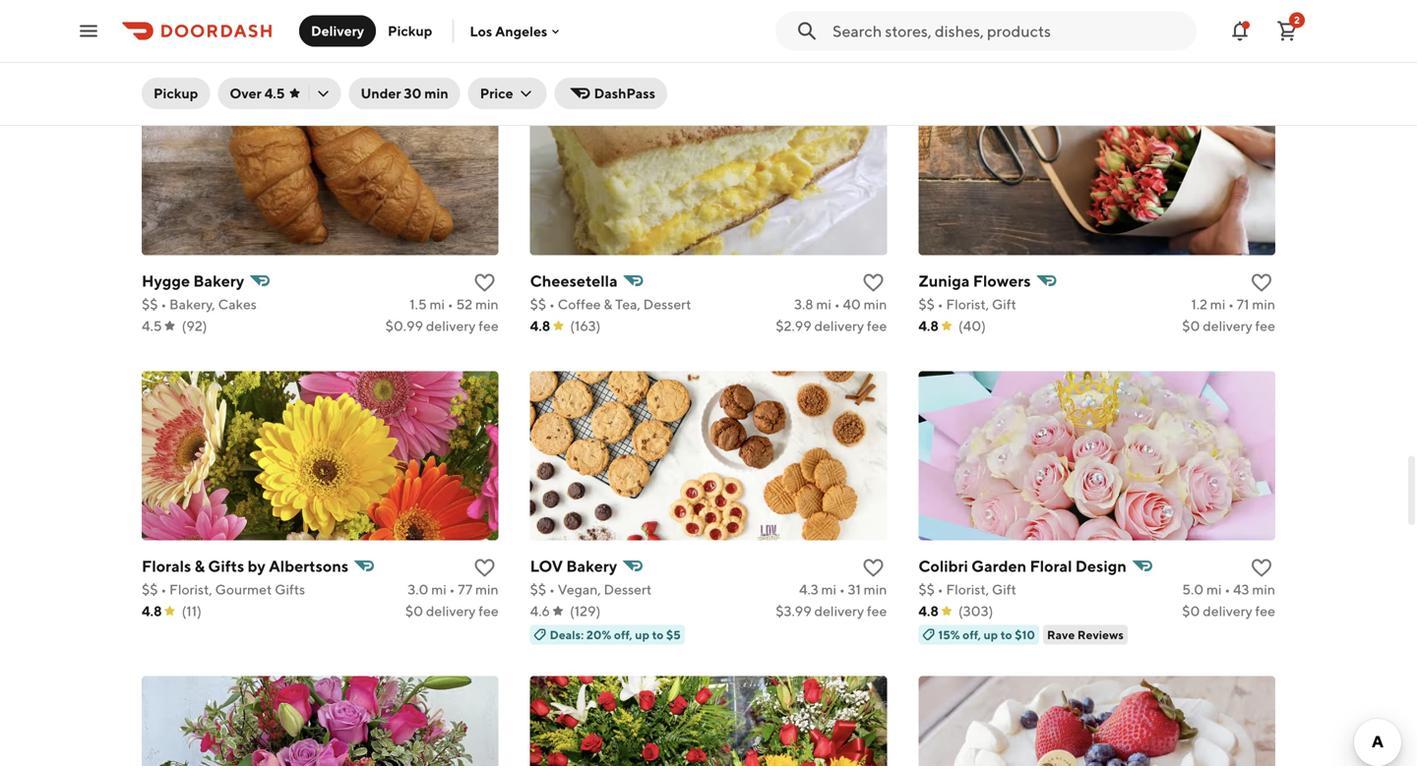 Task type: locate. For each thing, give the bounding box(es) containing it.
45
[[844, 11, 861, 27], [1233, 11, 1250, 27]]

design
[[1076, 557, 1127, 576]]

to left the $10
[[1001, 629, 1013, 643]]

0 vertical spatial $$ • florist, gift
[[919, 296, 1017, 313]]

0 vertical spatial pickup
[[388, 23, 433, 39]]

min right 30
[[425, 85, 449, 101]]

0 horizontal spatial 45
[[844, 11, 861, 27]]

up
[[635, 629, 650, 643], [984, 629, 998, 643]]

$2.99 down 4.0
[[387, 33, 423, 49]]

& right the florals
[[195, 557, 205, 576]]

$$ • florist, gift
[[919, 296, 1017, 313], [919, 582, 1017, 598]]

dashpass
[[594, 85, 656, 101]]

1 horizontal spatial pickup button
[[376, 15, 444, 47]]

1 horizontal spatial $2.99 delivery fee
[[776, 318, 887, 334]]

$$ down colibri
[[919, 582, 935, 598]]

0 vertical spatial gift
[[992, 296, 1017, 313]]

$$ up 4.6
[[530, 582, 547, 598]]

$$ • florist, gift up "(303)"
[[919, 582, 1017, 598]]

2 to from the left
[[1001, 629, 1013, 643]]

florist, for florals
[[169, 582, 212, 598]]

1 horizontal spatial coffee
[[558, 296, 601, 313]]

click to add this store to your saved list image for cheesetella
[[862, 271, 885, 295]]

0 vertical spatial $2.99 delivery fee
[[387, 33, 499, 49]]

click to add this store to your saved list image up 4.3 mi • 31 min
[[862, 557, 885, 580]]

by
[[248, 557, 266, 576]]

0 horizontal spatial coffee
[[205, 11, 249, 27]]

rave
[[1047, 629, 1075, 643]]

1 vertical spatial 4.5
[[142, 318, 162, 334]]

4.5
[[265, 85, 285, 101], [142, 318, 162, 334]]

(163)
[[570, 318, 601, 334]]

4.8 left (40)
[[919, 318, 939, 334]]

$$ down the florals
[[142, 582, 158, 598]]

20%
[[587, 629, 612, 643]]

4.8 up 15%
[[919, 604, 939, 620]]

2 $$ • florist, gift from the top
[[919, 582, 1017, 598]]

1.2 mi • 45 min for $$
[[799, 11, 887, 27]]

pickup
[[388, 23, 433, 39], [154, 85, 198, 101]]

pickup button down '(456)'
[[142, 78, 210, 109]]

florist, for colibri
[[946, 582, 989, 598]]

min right 71
[[1253, 296, 1276, 313]]

2 1.2 mi • 45 min from the left
[[1187, 11, 1276, 27]]

under
[[361, 85, 401, 101]]

roses
[[946, 11, 984, 27]]

up down "(303)"
[[984, 629, 998, 643]]

& left tea
[[252, 11, 260, 27]]

4.0 mi • 33 min
[[406, 11, 499, 27]]

mi for zuniga flowers
[[1211, 296, 1226, 313]]

bakery up cakes
[[193, 272, 244, 291]]

florals & gifts by albertsons
[[142, 557, 349, 576]]

2 click to add this store to your saved list image from the left
[[1250, 557, 1274, 580]]

price button
[[468, 78, 547, 109]]

gift
[[992, 296, 1017, 313], [992, 582, 1017, 598]]

0 horizontal spatial click to add this store to your saved list image
[[473, 557, 497, 580]]

click to add this store to your saved list image up 3.0 mi • 77 min
[[473, 557, 497, 580]]

min
[[475, 11, 499, 27], [864, 11, 887, 27], [1253, 11, 1276, 27], [425, 85, 449, 101], [475, 296, 499, 313], [864, 296, 887, 313], [1253, 296, 1276, 313], [475, 582, 499, 598], [864, 582, 887, 598], [1253, 582, 1276, 598]]

1 gift from the top
[[992, 296, 1017, 313]]

$$ down hygge
[[142, 296, 158, 313]]

4.8 left (11)
[[142, 604, 162, 620]]

coffee up '(456)'
[[205, 11, 249, 27]]

2 horizontal spatial &
[[604, 296, 613, 313]]

43
[[1234, 582, 1250, 598]]

$​0 for colibri garden floral design
[[1183, 604, 1200, 620]]

1 horizontal spatial click to add this store to your saved list image
[[1250, 557, 1274, 580]]

off, right 20%
[[614, 629, 633, 643]]

$2.99 down 3.8
[[776, 318, 812, 334]]

min right 43
[[1253, 582, 1276, 598]]

min right notification bell image
[[1253, 11, 1276, 27]]

1 vertical spatial dessert
[[604, 582, 652, 598]]

$$ down cheesetella
[[530, 296, 547, 313]]

1 vertical spatial bakery
[[566, 557, 617, 576]]

2 gift from the top
[[992, 582, 1017, 598]]

1 vertical spatial pickup button
[[142, 78, 210, 109]]

$$ • florist, gift up (40)
[[919, 296, 1017, 313]]

1 horizontal spatial 4.5
[[265, 85, 285, 101]]

delivery
[[311, 23, 364, 39]]

1 45 from the left
[[844, 11, 861, 27]]

4.8 left (163)
[[530, 318, 551, 334]]

under 30 min button
[[349, 78, 460, 109]]

lov
[[530, 557, 563, 576]]

0 vertical spatial $2.99
[[387, 33, 423, 49]]

1 vertical spatial $$ • florist, gift
[[919, 582, 1017, 598]]

dessert up deals: 20% off, up to $5
[[604, 582, 652, 598]]

bakery for lov bakery
[[566, 557, 617, 576]]

$$ for colibri garden floral design
[[919, 582, 935, 598]]

0 horizontal spatial $2.99 delivery fee
[[387, 33, 499, 49]]

0 horizontal spatial pickup
[[154, 85, 198, 101]]

$2.99 delivery fee down 3.8 mi • 40 min
[[776, 318, 887, 334]]

0 horizontal spatial 1.2 mi • 45 min
[[799, 11, 887, 27]]

4.8 for colibri garden floral design
[[919, 604, 939, 620]]

0 vertical spatial 4.5
[[265, 85, 285, 101]]

4.5 left (92) at the top of page
[[142, 318, 162, 334]]

$2.99 delivery fee for (456)
[[387, 33, 499, 49]]

1 vertical spatial coffee
[[558, 296, 601, 313]]

$$ for hygge bakery
[[142, 296, 158, 313]]

1 vertical spatial $2.99
[[776, 318, 812, 334]]

1 vertical spatial $2.99 delivery fee
[[776, 318, 887, 334]]

33
[[457, 11, 473, 27]]

1 $$ • florist, gift from the top
[[919, 296, 1017, 313]]

$2.99 for (456)
[[387, 33, 423, 49]]

5.0
[[1183, 582, 1204, 598]]

4.8
[[530, 318, 551, 334], [919, 318, 939, 334], [142, 604, 162, 620], [919, 604, 939, 620]]

31
[[848, 582, 861, 598]]

click to add this store to your saved list image up 3.8 mi • 40 min
[[862, 271, 885, 295]]

$$ for florals & gifts by albertsons
[[142, 582, 158, 598]]

1 click to add this store to your saved list image from the left
[[473, 557, 497, 580]]

gifts up $$ • florist, gourmet gifts
[[208, 557, 244, 576]]

4.0
[[406, 11, 428, 27]]

gift down garden
[[992, 582, 1017, 598]]

$$ down 'zuniga'
[[919, 296, 935, 313]]

0 vertical spatial bakery
[[193, 272, 244, 291]]

2 button
[[1268, 11, 1307, 51]]

1 items, open order cart image
[[1276, 19, 1299, 43]]

1 to from the left
[[652, 629, 664, 643]]

0 vertical spatial gifts
[[208, 557, 244, 576]]

4.8 for zuniga flowers
[[919, 318, 939, 334]]

gifts down albertsons
[[275, 582, 305, 598]]

0 horizontal spatial bakery
[[193, 272, 244, 291]]

min left $$ • roses
[[864, 11, 887, 27]]

bakery,
[[169, 296, 215, 313]]

over 4.5
[[230, 85, 285, 101]]

zuniga
[[919, 272, 970, 291]]

over
[[230, 85, 262, 101]]

delivery for zuniga flowers
[[1203, 318, 1253, 334]]

0 horizontal spatial $2.99
[[387, 33, 423, 49]]

4.3 mi • 31 min
[[799, 582, 887, 598]]

gifts
[[208, 557, 244, 576], [275, 582, 305, 598]]

florist, up "(303)"
[[946, 582, 989, 598]]

fee for cheesetella
[[867, 318, 887, 334]]

71
[[1237, 296, 1250, 313]]

1.2 mi • 45 min
[[799, 11, 887, 27], [1187, 11, 1276, 27]]

1 horizontal spatial 45
[[1233, 11, 1250, 27]]

1.2 mi • 71 min
[[1192, 296, 1276, 313]]

florist,
[[946, 296, 989, 313], [169, 582, 212, 598], [946, 582, 989, 598]]

Store search: begin typing to search for stores available on DoorDash text field
[[833, 20, 1185, 42]]

click to add this store to your saved list image up the 1.2 mi • 71 min
[[1250, 271, 1274, 295]]

2 vertical spatial &
[[195, 557, 205, 576]]

delivery for hygge bakery
[[426, 318, 476, 334]]

colibri
[[919, 557, 969, 576]]

$2.99 delivery fee for (163)
[[776, 318, 887, 334]]

1 vertical spatial gifts
[[275, 582, 305, 598]]

pickup down '(456)'
[[154, 85, 198, 101]]

florist, up (11)
[[169, 582, 212, 598]]

1.5
[[410, 296, 427, 313]]

1 horizontal spatial up
[[984, 629, 998, 643]]

up left $5
[[635, 629, 650, 643]]

dessert right tea, in the left top of the page
[[644, 296, 691, 313]]

fee
[[479, 33, 499, 49], [867, 33, 887, 49], [1256, 33, 1276, 49], [479, 318, 499, 334], [867, 318, 887, 334], [1256, 318, 1276, 334], [479, 604, 499, 620], [867, 604, 887, 620], [1256, 604, 1276, 620]]

$$ • coffee & tea, dessert
[[530, 296, 691, 313]]

off, right 15%
[[963, 629, 981, 643]]

mi
[[430, 11, 446, 27], [818, 11, 833, 27], [1206, 11, 1221, 27], [430, 296, 445, 313], [816, 296, 832, 313], [1211, 296, 1226, 313], [431, 582, 447, 598], [822, 582, 837, 598], [1207, 582, 1222, 598]]

deals: 20% off, up to $5
[[550, 629, 681, 643]]

&
[[252, 11, 260, 27], [604, 296, 613, 313], [195, 557, 205, 576]]

coffee up (163)
[[558, 296, 601, 313]]

dessert
[[644, 296, 691, 313], [604, 582, 652, 598]]

los
[[470, 23, 493, 39]]

min right 77
[[475, 582, 499, 598]]

$$
[[142, 11, 158, 27], [530, 11, 547, 27], [919, 11, 935, 27], [142, 296, 158, 313], [530, 296, 547, 313], [919, 296, 935, 313], [142, 582, 158, 598], [530, 582, 547, 598], [919, 582, 935, 598]]

florist, up (40)
[[946, 296, 989, 313]]

pickup left 33
[[388, 23, 433, 39]]

1 horizontal spatial &
[[252, 11, 260, 27]]

0 horizontal spatial 4.5
[[142, 318, 162, 334]]

15%
[[939, 629, 960, 643]]

under 30 min
[[361, 85, 449, 101]]

click to add this store to your saved list image up 5.0 mi • 43 min
[[1250, 557, 1274, 580]]

click to add this store to your saved list image for hygge bakery
[[473, 271, 497, 295]]

min right 31
[[864, 582, 887, 598]]

$2.99
[[387, 33, 423, 49], [776, 318, 812, 334]]

coffee
[[205, 11, 249, 27], [558, 296, 601, 313]]

4.5 inside button
[[265, 85, 285, 101]]

click to add this store to your saved list image
[[473, 271, 497, 295], [862, 271, 885, 295], [1250, 271, 1274, 295], [862, 557, 885, 580]]

fee for hygge bakery
[[479, 318, 499, 334]]

4.5 right over
[[265, 85, 285, 101]]

$2.99 delivery fee down 4.0 mi • 33 min
[[387, 33, 499, 49]]

click to add this store to your saved list image
[[473, 557, 497, 580], [1250, 557, 1274, 580]]

min inside under 30 min 'button'
[[425, 85, 449, 101]]

1 horizontal spatial to
[[1001, 629, 1013, 643]]

delivery for florals & gifts by albertsons
[[426, 604, 476, 620]]

1 horizontal spatial $2.99
[[776, 318, 812, 334]]

to
[[652, 629, 664, 643], [1001, 629, 1013, 643]]

1 1.2 mi • 45 min from the left
[[799, 11, 887, 27]]

2 45 from the left
[[1233, 11, 1250, 27]]

•
[[161, 11, 167, 27], [448, 11, 454, 27], [836, 11, 841, 27], [938, 11, 944, 27], [1224, 11, 1230, 27], [161, 296, 167, 313], [448, 296, 454, 313], [549, 296, 555, 313], [835, 296, 840, 313], [938, 296, 944, 313], [1229, 296, 1235, 313], [161, 582, 167, 598], [449, 582, 455, 598], [549, 582, 555, 598], [840, 582, 845, 598], [938, 582, 944, 598], [1225, 582, 1231, 598]]

pickup button left 33
[[376, 15, 444, 47]]

click to add this store to your saved list image for florals & gifts by albertsons
[[473, 557, 497, 580]]

click to add this store to your saved list image up 1.5 mi • 52 min
[[473, 271, 497, 295]]

bakery up $$ • vegan, dessert
[[566, 557, 617, 576]]

0 horizontal spatial up
[[635, 629, 650, 643]]

off,
[[614, 629, 633, 643], [963, 629, 981, 643]]

notification bell image
[[1229, 19, 1252, 43]]

0 horizontal spatial off,
[[614, 629, 633, 643]]

mi for hygge bakery
[[430, 296, 445, 313]]

$$ • roses
[[919, 11, 984, 27]]

1 horizontal spatial bakery
[[566, 557, 617, 576]]

colibri garden floral design
[[919, 557, 1127, 576]]

1 horizontal spatial 1.2 mi • 45 min
[[1187, 11, 1276, 27]]

mi for lov bakery
[[822, 582, 837, 598]]

gift down flowers at right
[[992, 296, 1017, 313]]

$$ • bakery, cakes
[[142, 296, 257, 313]]

$​0 delivery fee
[[794, 33, 887, 49], [1183, 33, 1276, 49], [1183, 318, 1276, 334], [405, 604, 499, 620], [1183, 604, 1276, 620]]

1 vertical spatial gift
[[992, 582, 1017, 598]]

45 for $$
[[844, 11, 861, 27]]

(92)
[[182, 318, 207, 334]]

0 horizontal spatial to
[[652, 629, 664, 643]]

$0.99
[[385, 318, 423, 334]]

to left $5
[[652, 629, 664, 643]]

& left tea, in the left top of the page
[[604, 296, 613, 313]]

1.2
[[799, 11, 815, 27], [1187, 11, 1203, 27], [1192, 296, 1208, 313]]

1 horizontal spatial off,
[[963, 629, 981, 643]]

4.6
[[530, 604, 550, 620]]

$10
[[1015, 629, 1036, 643]]

hygge bakery
[[142, 272, 244, 291]]

bakery
[[193, 272, 244, 291], [566, 557, 617, 576]]

click to add this store to your saved list image for colibri garden floral design
[[1250, 557, 1274, 580]]

gift for garden
[[992, 582, 1017, 598]]

$2.99 delivery fee
[[387, 33, 499, 49], [776, 318, 887, 334]]

$​0 delivery fee for colibri garden floral design
[[1183, 604, 1276, 620]]



Task type: describe. For each thing, give the bounding box(es) containing it.
0 vertical spatial pickup button
[[376, 15, 444, 47]]

fee for colibri garden floral design
[[1256, 604, 1276, 620]]

$3.99
[[776, 604, 812, 620]]

mi for colibri garden floral design
[[1207, 582, 1222, 598]]

tea,
[[615, 296, 641, 313]]

0 horizontal spatial gifts
[[208, 557, 244, 576]]

delivery for cheesetella
[[815, 318, 864, 334]]

florist, for zuniga
[[946, 296, 989, 313]]

click to add this store to your saved list image for zuniga flowers
[[1250, 271, 1274, 295]]

fee for florals & gifts by albertsons
[[479, 604, 499, 620]]

$$ • cafe, coffee & tea
[[142, 11, 285, 27]]

45 for $$ • roses
[[1233, 11, 1250, 27]]

cakes
[[218, 296, 257, 313]]

tea
[[263, 11, 285, 27]]

los angeles button
[[470, 23, 563, 39]]

$$ • florist, gift for colibri
[[919, 582, 1017, 598]]

cafe,
[[169, 11, 203, 27]]

open menu image
[[77, 19, 100, 43]]

$$ for lov bakery
[[530, 582, 547, 598]]

$2.99 for (163)
[[776, 318, 812, 334]]

1 horizontal spatial pickup
[[388, 23, 433, 39]]

florals
[[142, 557, 191, 576]]

1.2 for roses
[[1187, 11, 1203, 27]]

1 vertical spatial pickup
[[154, 85, 198, 101]]

dashpass button
[[555, 78, 667, 109]]

1.2 mi • 45 min for $$ • roses
[[1187, 11, 1276, 27]]

mi for florals & gifts by albertsons
[[431, 582, 447, 598]]

delivery for colibri garden floral design
[[1203, 604, 1253, 620]]

delivery for lov bakery
[[815, 604, 864, 620]]

$​0 delivery fee for zuniga flowers
[[1183, 318, 1276, 334]]

$$ for zuniga flowers
[[919, 296, 935, 313]]

4.3
[[799, 582, 819, 598]]

2 up from the left
[[984, 629, 998, 643]]

4.8 for florals & gifts by albertsons
[[142, 604, 162, 620]]

2 off, from the left
[[963, 629, 981, 643]]

over 4.5 button
[[218, 78, 341, 109]]

1.5 mi • 52 min
[[410, 296, 499, 313]]

los angeles
[[470, 23, 548, 39]]

click to add this store to your saved list image for lov bakery
[[862, 557, 885, 580]]

5.0 mi • 43 min
[[1183, 582, 1276, 598]]

0 vertical spatial coffee
[[205, 11, 249, 27]]

min right 52
[[475, 296, 499, 313]]

(303)
[[959, 604, 994, 620]]

$$ left roses
[[919, 11, 935, 27]]

$$ • florist, gift for zuniga
[[919, 296, 1017, 313]]

$$ right the los
[[530, 11, 547, 27]]

3.8
[[794, 296, 814, 313]]

vegan,
[[558, 582, 601, 598]]

cheesetella
[[530, 272, 618, 291]]

0 vertical spatial &
[[252, 11, 260, 27]]

(129)
[[570, 604, 601, 620]]

4.8 for cheesetella
[[530, 318, 551, 334]]

garden
[[972, 557, 1027, 576]]

$5
[[666, 629, 681, 643]]

52
[[456, 296, 473, 313]]

(456)
[[182, 33, 217, 49]]

3.0 mi • 77 min
[[408, 582, 499, 598]]

hygge
[[142, 272, 190, 291]]

(11)
[[182, 604, 202, 620]]

$$ • florist, gourmet gifts
[[142, 582, 305, 598]]

fee for zuniga flowers
[[1256, 318, 1276, 334]]

$$ up "4.9"
[[142, 11, 158, 27]]

$​0 delivery fee for florals & gifts by albertsons
[[405, 604, 499, 620]]

3.8 mi • 40 min
[[794, 296, 887, 313]]

price
[[480, 85, 513, 101]]

gift for flowers
[[992, 296, 1017, 313]]

30
[[404, 85, 422, 101]]

min right the 40
[[864, 296, 887, 313]]

gourmet
[[215, 582, 272, 598]]

0 vertical spatial dessert
[[644, 296, 691, 313]]

1.2 for florist,
[[1192, 296, 1208, 313]]

albertsons
[[269, 557, 349, 576]]

77
[[458, 582, 473, 598]]

$​0 for florals & gifts by albertsons
[[405, 604, 423, 620]]

floral
[[1030, 557, 1073, 576]]

lov bakery
[[530, 557, 617, 576]]

min right 33
[[475, 11, 499, 27]]

$0.99 delivery fee
[[385, 318, 499, 334]]

bakery for hygge bakery
[[193, 272, 244, 291]]

0 horizontal spatial pickup button
[[142, 78, 210, 109]]

$​0 for zuniga flowers
[[1183, 318, 1200, 334]]

rave reviews
[[1047, 629, 1124, 643]]

$$ • vegan, dessert
[[530, 582, 652, 598]]

zuniga flowers
[[919, 272, 1031, 291]]

40
[[843, 296, 861, 313]]

15% off, up to $10
[[939, 629, 1036, 643]]

0 horizontal spatial &
[[195, 557, 205, 576]]

1 off, from the left
[[614, 629, 633, 643]]

angeles
[[495, 23, 548, 39]]

fee for lov bakery
[[867, 604, 887, 620]]

1 vertical spatial &
[[604, 296, 613, 313]]

flowers
[[973, 272, 1031, 291]]

3.0
[[408, 582, 429, 598]]

$$ for cheesetella
[[530, 296, 547, 313]]

1 up from the left
[[635, 629, 650, 643]]

deals:
[[550, 629, 584, 643]]

4.9
[[142, 33, 162, 49]]

1 horizontal spatial gifts
[[275, 582, 305, 598]]

mi for cheesetella
[[816, 296, 832, 313]]

$3.99 delivery fee
[[776, 604, 887, 620]]

delivery button
[[299, 15, 376, 47]]

reviews
[[1078, 629, 1124, 643]]

(40)
[[959, 318, 986, 334]]

2
[[1295, 14, 1300, 26]]



Task type: vqa. For each thing, say whether or not it's contained in the screenshot.
$3.99
yes



